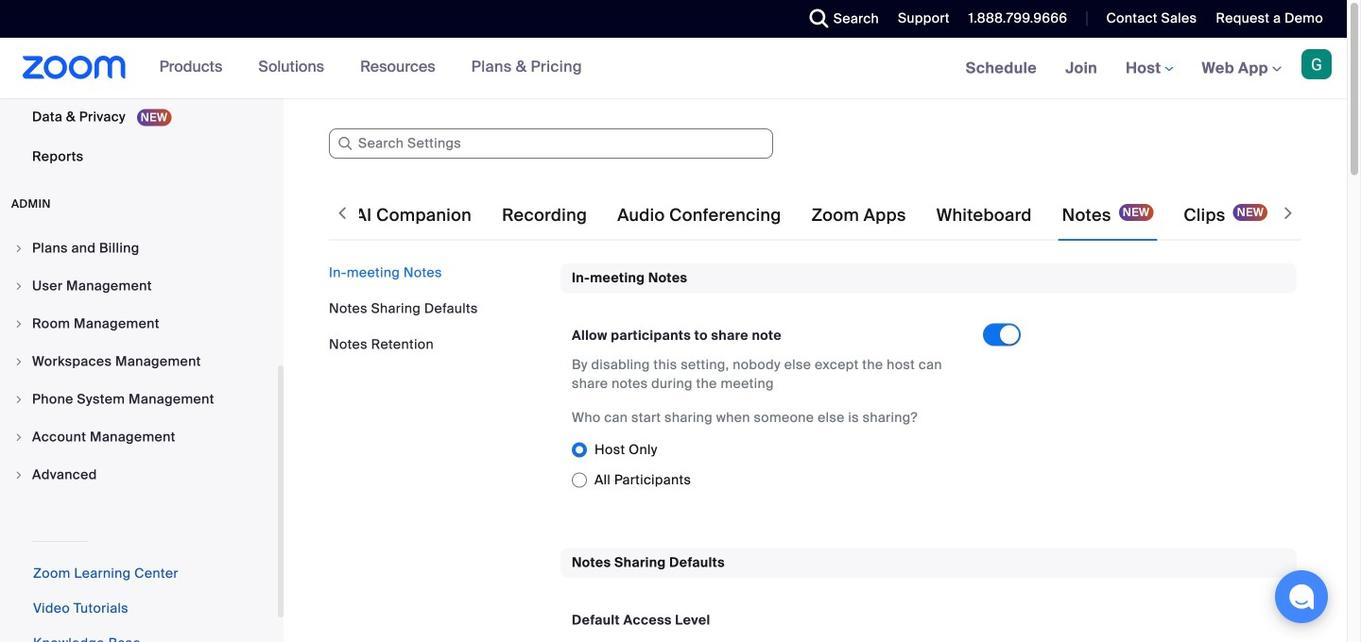 Task type: locate. For each thing, give the bounding box(es) containing it.
1 right image from the top
[[13, 243, 25, 254]]

personal menu menu
[[0, 0, 278, 178]]

3 right image from the top
[[13, 470, 25, 481]]

3 menu item from the top
[[0, 306, 278, 342]]

menu bar
[[329, 264, 546, 355]]

1 vertical spatial right image
[[13, 319, 25, 330]]

banner
[[0, 38, 1347, 100]]

4 menu item from the top
[[0, 344, 278, 380]]

7 menu item from the top
[[0, 458, 278, 494]]

5 menu item from the top
[[0, 382, 278, 418]]

Search Settings text field
[[329, 129, 773, 159]]

right image
[[13, 243, 25, 254], [13, 319, 25, 330], [13, 470, 25, 481]]

0 vertical spatial right image
[[13, 243, 25, 254]]

product information navigation
[[145, 38, 597, 98]]

right image
[[13, 281, 25, 292], [13, 356, 25, 368], [13, 394, 25, 406], [13, 432, 25, 443]]

2 right image from the top
[[13, 319, 25, 330]]

2 vertical spatial right image
[[13, 470, 25, 481]]

2 menu item from the top
[[0, 269, 278, 304]]

side navigation navigation
[[0, 0, 284, 643]]

profile picture image
[[1302, 49, 1332, 79]]

admin menu menu
[[0, 231, 278, 495]]

6 menu item from the top
[[0, 420, 278, 456]]

option group
[[572, 435, 1036, 496]]

right image for 7th menu item from the bottom of the the admin menu menu
[[13, 243, 25, 254]]

menu item
[[0, 231, 278, 267], [0, 269, 278, 304], [0, 306, 278, 342], [0, 344, 278, 380], [0, 382, 278, 418], [0, 420, 278, 456], [0, 458, 278, 494]]



Task type: vqa. For each thing, say whether or not it's contained in the screenshot.
the meetings 'navigation' at the right top of the page
yes



Task type: describe. For each thing, give the bounding box(es) containing it.
scroll right image
[[1279, 204, 1298, 223]]

open chat image
[[1289, 584, 1315, 611]]

zoom logo image
[[23, 56, 126, 79]]

notes sharing defaults element
[[561, 549, 1297, 643]]

right image for fifth menu item from the bottom
[[13, 319, 25, 330]]

meetings navigation
[[952, 38, 1347, 100]]

right image for 1st menu item from the bottom of the the admin menu menu
[[13, 470, 25, 481]]

option group inside in-meeting notes element
[[572, 435, 1036, 496]]

in-meeting notes element
[[561, 264, 1297, 519]]

1 right image from the top
[[13, 281, 25, 292]]

tabs of my account settings page tab list
[[158, 189, 1272, 242]]

scroll left image
[[333, 204, 352, 223]]

2 right image from the top
[[13, 356, 25, 368]]

1 menu item from the top
[[0, 231, 278, 267]]

3 right image from the top
[[13, 394, 25, 406]]

4 right image from the top
[[13, 432, 25, 443]]



